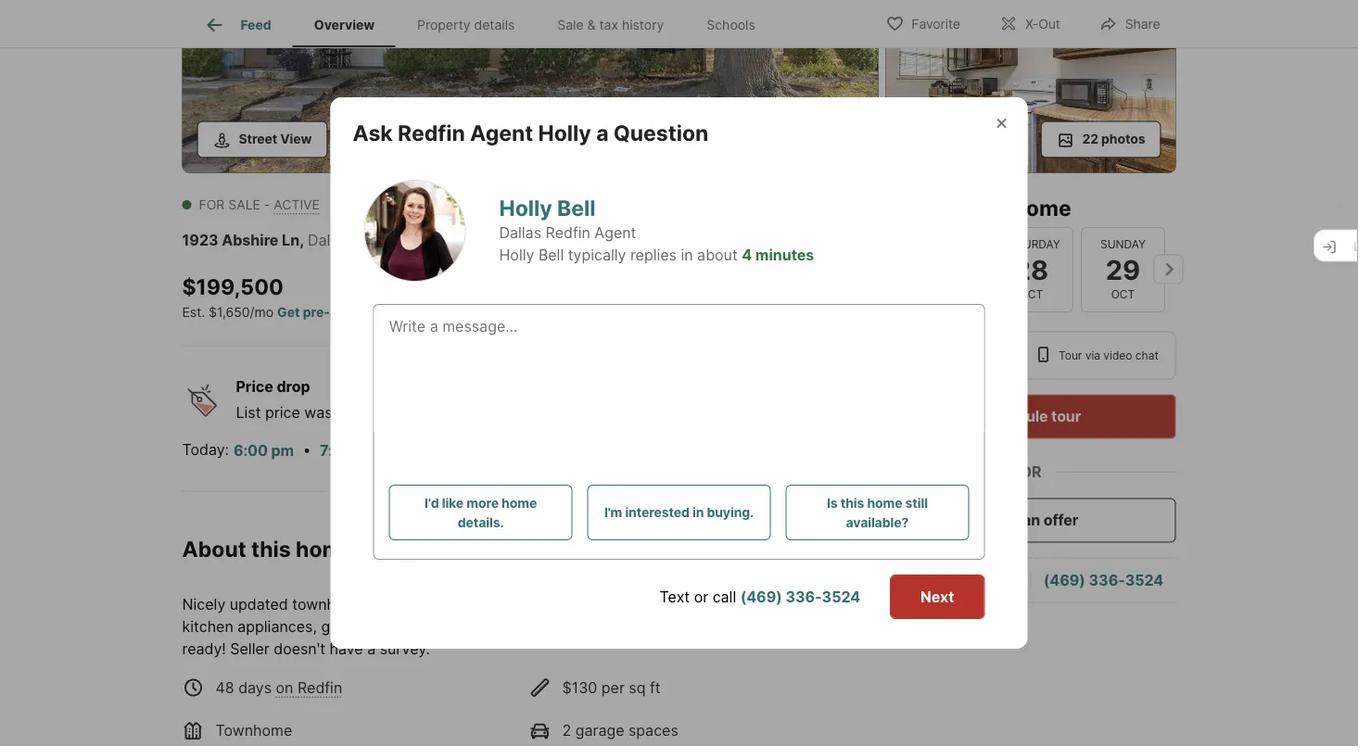 Task type: locate. For each thing, give the bounding box(es) containing it.
and
[[411, 618, 437, 636], [553, 618, 579, 636]]

a inside the nicely updated townhome with no hoa! recent updates include fresh painting, new flooring, kitchen appliances, garage door and opener, ac unit and ductwork within 5 years ! move-in ready!  seller doesn't have a survey.
[[367, 640, 376, 658]]

holly down holly bell link
[[499, 246, 535, 264]]

Write a message... text field
[[389, 315, 969, 427]]

1 horizontal spatial garage
[[576, 722, 625, 740]]

this inside is this home still available?
[[841, 495, 865, 511]]

home up available?
[[867, 495, 903, 511]]

ask redfin agent holly a question dialog
[[331, 97, 1028, 649]]

beds
[[435, 303, 470, 321]]

dallas down holly bell link
[[499, 224, 542, 242]]

oct down 28
[[1019, 287, 1043, 301]]

(469) up !
[[741, 588, 783, 606]]

tx
[[358, 231, 377, 249]]

1 vertical spatial this
[[841, 495, 865, 511]]

3524
[[1126, 571, 1164, 589], [822, 588, 861, 606]]

0 horizontal spatial redfin
[[298, 679, 342, 697]]

0 horizontal spatial 3524
[[822, 588, 861, 606]]

kitchen
[[182, 618, 234, 636]]

2 horizontal spatial this
[[969, 195, 1008, 221]]

get pre-approved link
[[277, 304, 390, 320]]

1 vertical spatial agent
[[595, 224, 637, 242]]

2 for 2 beds
[[435, 274, 448, 300]]

1 horizontal spatial tour
[[1052, 408, 1081, 426]]

days
[[238, 679, 272, 697]]

updated
[[230, 595, 288, 613]]

overview tab
[[293, 3, 396, 47]]

share
[[1126, 16, 1161, 32]]

tab list
[[182, 0, 792, 47]]

0 horizontal spatial (469)
[[741, 588, 783, 606]]

0 vertical spatial a
[[596, 120, 609, 146]]

1 horizontal spatial this
[[841, 495, 865, 511]]

tour for go
[[920, 195, 964, 221]]

2 up beds on the top of page
[[435, 274, 448, 300]]

photos
[[1102, 131, 1146, 147]]

and down no
[[411, 618, 437, 636]]

1 horizontal spatial pm
[[356, 442, 379, 460]]

tour inside tour via video chat option
[[1059, 349, 1083, 362]]

oct down 29
[[1111, 287, 1135, 301]]

a left the question
[[936, 571, 945, 589]]

next button
[[890, 575, 985, 620]]

0 vertical spatial holly
[[538, 120, 591, 146]]

1 horizontal spatial 2
[[562, 722, 571, 740]]

in down "flooring,"
[[809, 618, 821, 636]]

bell
[[557, 195, 596, 221], [539, 246, 564, 264]]

question
[[948, 571, 1012, 589]]

1 horizontal spatial oct
[[1111, 287, 1135, 301]]

1 vertical spatial garage
[[576, 722, 625, 740]]

for
[[199, 197, 225, 213]]

street
[[239, 131, 277, 147]]

0 horizontal spatial 1923 abshire ln, dallas, tx 75228 image
[[182, 0, 879, 173]]

1 horizontal spatial dallas
[[499, 224, 542, 242]]

sq ft
[[603, 303, 639, 321]]

agent up holly bell link
[[470, 120, 533, 146]]

in left person
[[952, 349, 962, 362]]

this for about this home
[[251, 537, 291, 563]]

22 photos button
[[1041, 121, 1162, 158]]

like
[[442, 495, 464, 511]]

2 down $130
[[562, 722, 571, 740]]

ask a question
[[905, 571, 1012, 589]]

1 vertical spatial ask
[[905, 571, 933, 589]]

2 horizontal spatial redfin
[[546, 224, 591, 242]]

a inside dialog
[[596, 120, 609, 146]]

i'm
[[605, 505, 623, 521]]

start an offer button
[[886, 498, 1176, 543]]

list box
[[886, 332, 1176, 380]]

(469) down offer
[[1044, 571, 1086, 589]]

1 horizontal spatial redfin
[[398, 120, 465, 146]]

townhome
[[292, 595, 366, 613]]

0 horizontal spatial a
[[367, 640, 376, 658]]

1 horizontal spatial 1923 abshire ln, dallas, tx 75228 image
[[886, 0, 1176, 173]]

0 horizontal spatial oct
[[1019, 287, 1043, 301]]

0 horizontal spatial ask
[[353, 120, 393, 146]]

have
[[330, 640, 363, 658]]

0 vertical spatial tour
[[920, 195, 964, 221]]

(469)
[[1044, 571, 1086, 589], [741, 588, 783, 606]]

townhome
[[216, 722, 292, 740]]

75228
[[382, 231, 426, 249]]

doesn't
[[274, 640, 326, 658]]

ft
[[650, 679, 661, 697]]

1 vertical spatial bell
[[539, 246, 564, 264]]

1 vertical spatial holly
[[499, 195, 553, 221]]

1 oct from the left
[[1019, 287, 1043, 301]]

0 horizontal spatial 336-
[[786, 588, 822, 606]]

bell up typically
[[557, 195, 596, 221]]

i'd like more home details.
[[425, 495, 537, 530]]

0 vertical spatial this
[[969, 195, 1008, 221]]

this up saturday
[[969, 195, 1008, 221]]

a left question at top
[[596, 120, 609, 146]]

29
[[1106, 253, 1140, 285]]

in left about on the top of page
[[681, 246, 693, 264]]

1 and from the left
[[411, 618, 437, 636]]

1 horizontal spatial 336-
[[1089, 571, 1126, 589]]

tour inside button
[[1052, 408, 1081, 426]]

redfin inside ask redfin agent holly a question element
[[398, 120, 465, 146]]

oct inside saturday 28 oct
[[1019, 287, 1043, 301]]

0 horizontal spatial this
[[251, 537, 291, 563]]

0 horizontal spatial agent
[[470, 120, 533, 146]]

ask a question link
[[905, 571, 1012, 589]]

home right the more
[[502, 495, 537, 511]]

0 horizontal spatial tour
[[925, 349, 950, 362]]

holly up holly bell link
[[538, 120, 591, 146]]

view
[[280, 131, 312, 147]]

dallas inside holly bell dallas redfin agent holly bell typically replies in about 4 minutes
[[499, 224, 542, 242]]

tour for tour via video chat
[[1059, 349, 1083, 362]]

1 horizontal spatial and
[[553, 618, 579, 636]]

i'm interested in buying. button
[[588, 485, 771, 541]]

this up the "updated"
[[251, 537, 291, 563]]

agent up typically
[[595, 224, 637, 242]]

ask
[[353, 120, 393, 146], [905, 571, 933, 589]]

tour left person
[[925, 349, 950, 362]]

bell left typically
[[539, 246, 564, 264]]

2 vertical spatial this
[[251, 537, 291, 563]]

0 vertical spatial ask
[[353, 120, 393, 146]]

dallas right ,
[[308, 231, 350, 249]]

tour for tour in person
[[925, 349, 950, 362]]

0 horizontal spatial 2
[[435, 274, 448, 300]]

1 horizontal spatial 3524
[[1126, 571, 1164, 589]]

and down "updates"
[[553, 618, 579, 636]]

tour
[[925, 349, 950, 362], [1059, 349, 1083, 362]]

pm right 7:00
[[356, 442, 379, 460]]

dallas redfin agentholly bell image
[[364, 180, 466, 282]]

1 horizontal spatial (469)
[[1044, 571, 1086, 589]]

0 horizontal spatial tour
[[920, 195, 964, 221]]

1 horizontal spatial tour
[[1059, 349, 1083, 362]]

1 horizontal spatial agent
[[595, 224, 637, 242]]

0 vertical spatial 2
[[435, 274, 448, 300]]

1 vertical spatial redfin
[[546, 224, 591, 242]]

about this home
[[182, 537, 355, 563]]

1923
[[182, 231, 218, 249]]

ask left the question
[[905, 571, 933, 589]]

x-out
[[1026, 16, 1061, 32]]

details
[[474, 17, 515, 33]]

in left buying.
[[693, 505, 704, 521]]

was
[[304, 404, 333, 422]]

favorite button
[[870, 4, 976, 42]]

chat
[[1136, 349, 1159, 362]]

2 1923 abshire ln, dallas, tx 75228 image from the left
[[886, 0, 1176, 173]]

0 horizontal spatial (469) 336-3524 link
[[741, 588, 861, 606]]

about
[[698, 246, 738, 264]]

schedule tour button
[[886, 395, 1176, 439]]

move-
[[764, 618, 809, 636]]

tour left via
[[1059, 349, 1083, 362]]

1 horizontal spatial a
[[596, 120, 609, 146]]

start an offer
[[984, 511, 1079, 530]]

approved
[[330, 304, 390, 320]]

buying.
[[707, 505, 754, 521]]

1923 abshire ln , dallas tx 75228
[[182, 231, 426, 249]]

(469) 336-3524 link up move-
[[741, 588, 861, 606]]

1 vertical spatial tour
[[1052, 408, 1081, 426]]

lowered
[[337, 404, 392, 422]]

nicely
[[182, 595, 226, 613]]

1923 abshire ln, dallas, tx 75228 image
[[182, 0, 879, 173], [886, 0, 1176, 173]]

3524 inside ask redfin agent holly a question dialog
[[822, 588, 861, 606]]

2 tour from the left
[[1059, 349, 1083, 362]]

0 horizontal spatial and
[[411, 618, 437, 636]]

•
[[303, 441, 311, 459]]

(469) 336-3524 link down offer
[[1044, 571, 1164, 589]]

48 days on redfin
[[216, 679, 342, 697]]

0 vertical spatial agent
[[470, 120, 533, 146]]

2 vertical spatial holly
[[499, 246, 535, 264]]

tab list containing feed
[[182, 0, 792, 47]]

sale & tax history tab
[[536, 3, 686, 47]]

price
[[236, 378, 273, 396]]

garage
[[321, 618, 370, 636], [576, 722, 625, 740]]

tour via video chat option
[[1021, 332, 1176, 380]]

garage up have
[[321, 618, 370, 636]]

2 inside 2 beds
[[435, 274, 448, 300]]

ask right view
[[353, 120, 393, 146]]

ask inside dialog
[[353, 120, 393, 146]]

text or call (469) 336-3524
[[660, 588, 861, 606]]

by
[[397, 404, 414, 422]]

new
[[740, 595, 769, 613]]

2 vertical spatial redfin
[[298, 679, 342, 697]]

0 vertical spatial redfin
[[398, 120, 465, 146]]

this
[[969, 195, 1008, 221], [841, 495, 865, 511], [251, 537, 291, 563]]

oct inside 'sunday 29 oct'
[[1111, 287, 1135, 301]]

ac
[[498, 618, 519, 636]]

2 pm from the left
[[356, 442, 379, 460]]

agent
[[470, 120, 533, 146], [595, 224, 637, 242]]

1 vertical spatial 2
[[562, 722, 571, 740]]

holly down ask redfin agent holly a question
[[499, 195, 553, 221]]

dallas
[[499, 224, 542, 242], [308, 231, 350, 249]]

2 oct from the left
[[1111, 287, 1135, 301]]

or
[[694, 588, 709, 606]]

1 vertical spatial a
[[936, 571, 945, 589]]

1 horizontal spatial (469) 336-3524 link
[[1044, 571, 1164, 589]]

this right is
[[841, 495, 865, 511]]

0 vertical spatial garage
[[321, 618, 370, 636]]

is this home still available?
[[827, 495, 928, 530]]

tour right go
[[920, 195, 964, 221]]

$130 per sq ft
[[562, 679, 661, 697]]

x-
[[1026, 16, 1039, 32]]

agent inside holly bell dallas redfin agent holly bell typically replies in about 4 minutes
[[595, 224, 637, 242]]

redfin inside holly bell dallas redfin agent holly bell typically replies in about 4 minutes
[[546, 224, 591, 242]]

i'd
[[425, 495, 439, 511]]

5
[[700, 618, 709, 636]]

pm
[[271, 442, 294, 460], [356, 442, 379, 460]]

0 horizontal spatial pm
[[271, 442, 294, 460]]

abshire
[[222, 231, 279, 249]]

home up townhome
[[296, 537, 355, 563]]

in inside list box
[[952, 349, 962, 362]]

$1,650
[[209, 304, 250, 320]]

list box containing tour in person
[[886, 332, 1176, 380]]

no
[[404, 595, 422, 613]]

pm left •
[[271, 442, 294, 460]]

i'm interested in buying.
[[605, 505, 754, 521]]

1 horizontal spatial ask
[[905, 571, 933, 589]]

None button
[[897, 226, 982, 313], [989, 227, 1073, 312], [1081, 227, 1165, 312], [897, 226, 982, 313], [989, 227, 1073, 312], [1081, 227, 1165, 312]]

ask redfin agent holly a question
[[353, 120, 709, 146]]

call
[[713, 588, 737, 606]]

4
[[742, 246, 752, 264]]

1 tour from the left
[[925, 349, 950, 362]]

2 vertical spatial a
[[367, 640, 376, 658]]

6:00
[[234, 442, 268, 460]]

garage down $130 per sq ft in the left bottom of the page
[[576, 722, 625, 740]]

22 photos
[[1083, 131, 1146, 147]]

a right have
[[367, 640, 376, 658]]

$130
[[562, 679, 598, 697]]

home inside is this home still available?
[[867, 495, 903, 511]]

!
[[755, 618, 760, 636]]

0 horizontal spatial garage
[[321, 618, 370, 636]]

tour right schedule
[[1052, 408, 1081, 426]]

opener,
[[441, 618, 494, 636]]

in inside holly bell dallas redfin agent holly bell typically replies in about 4 minutes
[[681, 246, 693, 264]]



Task type: describe. For each thing, give the bounding box(es) containing it.
question
[[614, 120, 709, 146]]

ln
[[282, 231, 300, 249]]

0 vertical spatial bell
[[557, 195, 596, 221]]

more
[[467, 495, 499, 511]]

in inside button
[[693, 505, 704, 521]]

x-out button
[[984, 4, 1077, 42]]

available?
[[846, 515, 909, 530]]

home inside i'd like more home details.
[[502, 495, 537, 511]]

nicely updated townhome with no hoa! recent updates include fresh painting, new flooring, kitchen appliances, garage door and opener, ac unit and ductwork within 5 years ! move-in ready!  seller doesn't have a survey.
[[182, 595, 831, 658]]

favorite
[[912, 16, 961, 32]]

out
[[1039, 16, 1061, 32]]

garage inside the nicely updated townhome with no hoa! recent updates include fresh painting, new flooring, kitchen appliances, garage door and opener, ac unit and ductwork within 5 years ! move-in ready!  seller doesn't have a survey.
[[321, 618, 370, 636]]

tour for schedule
[[1052, 408, 1081, 426]]

schools
[[707, 17, 756, 33]]

tour in person
[[925, 349, 1003, 362]]

1 1923 abshire ln, dallas, tx 75228 image from the left
[[182, 0, 879, 173]]

share button
[[1084, 4, 1176, 42]]

details.
[[458, 515, 504, 530]]

2 beds
[[435, 274, 470, 321]]

today:
[[182, 441, 229, 459]]

property details tab
[[396, 3, 536, 47]]

today: 6:00 pm • 7:00 pm
[[182, 441, 379, 460]]

redfin for days
[[298, 679, 342, 697]]

baths link
[[514, 303, 554, 321]]

fresh
[[635, 595, 671, 613]]

(469) 336-3524
[[1044, 571, 1164, 589]]

schedule
[[981, 408, 1048, 426]]

next image
[[1154, 254, 1184, 284]]

sq
[[603, 303, 621, 321]]

street view button
[[197, 121, 328, 158]]

$199,500
[[182, 274, 284, 300]]

oct for 29
[[1111, 287, 1135, 301]]

ductwork
[[584, 618, 649, 636]]

with
[[370, 595, 400, 613]]

updates
[[519, 595, 576, 613]]

typically
[[568, 246, 626, 264]]

history
[[622, 17, 664, 33]]

336- inside ask redfin agent holly a question dialog
[[786, 588, 822, 606]]

is this home still available? button
[[786, 485, 969, 541]]

,
[[300, 231, 304, 249]]

7:00
[[320, 442, 353, 460]]

go tour this home
[[886, 195, 1072, 221]]

price drop list price was lowered by $5k.
[[236, 378, 454, 422]]

map entry image
[[734, 195, 857, 319]]

ft
[[625, 303, 639, 321]]

on redfin link
[[276, 679, 342, 697]]

via
[[1086, 349, 1101, 362]]

person
[[965, 349, 1003, 362]]

2 for 2 garage spaces
[[562, 722, 571, 740]]

text
[[660, 588, 690, 606]]

street view
[[239, 131, 312, 147]]

years
[[713, 618, 751, 636]]

oct for 28
[[1019, 287, 1043, 301]]

baths
[[514, 303, 554, 321]]

home up saturday
[[1013, 195, 1072, 221]]

ask for ask redfin agent holly a question
[[353, 120, 393, 146]]

is
[[827, 495, 838, 511]]

property
[[417, 17, 471, 33]]

interested
[[625, 505, 690, 521]]

6:00 pm button
[[233, 439, 295, 463]]

ask redfin agent holly a question element
[[353, 97, 731, 146]]

1 pm from the left
[[271, 442, 294, 460]]

price
[[265, 404, 300, 422]]

7:00 pm button
[[319, 439, 380, 463]]

flooring,
[[773, 595, 831, 613]]

include
[[581, 595, 631, 613]]

sunday
[[1100, 237, 1146, 251]]

get
[[277, 304, 300, 320]]

next
[[921, 588, 955, 606]]

schools tab
[[686, 3, 777, 47]]

redfin for bell
[[546, 224, 591, 242]]

property details
[[417, 17, 515, 33]]

/mo
[[250, 304, 274, 320]]

feed link
[[204, 14, 271, 36]]

unit
[[523, 618, 549, 636]]

feed
[[241, 17, 271, 33]]

still
[[906, 495, 928, 511]]

spaces
[[629, 722, 679, 740]]

2 and from the left
[[553, 618, 579, 636]]

(469) inside ask redfin agent holly a question dialog
[[741, 588, 783, 606]]

video
[[1104, 349, 1133, 362]]

holly bell link
[[499, 195, 596, 221]]

ask for ask a question
[[905, 571, 933, 589]]

0 horizontal spatial dallas
[[308, 231, 350, 249]]

hoa!
[[426, 595, 462, 613]]

28
[[1014, 253, 1049, 285]]

in inside the nicely updated townhome with no hoa! recent updates include fresh painting, new flooring, kitchen appliances, garage door and opener, ac unit and ductwork within 5 years ! move-in ready!  seller doesn't have a survey.
[[809, 618, 821, 636]]

tour via video chat
[[1059, 349, 1159, 362]]

this for is this home still available?
[[841, 495, 865, 511]]

appliances,
[[238, 618, 317, 636]]

about
[[182, 537, 246, 563]]

sale
[[228, 197, 261, 213]]

sunday 29 oct
[[1100, 237, 1146, 301]]

active
[[274, 197, 320, 213]]

replies
[[631, 246, 677, 264]]

list
[[236, 404, 261, 422]]

2 horizontal spatial a
[[936, 571, 945, 589]]

sale
[[558, 17, 584, 33]]

sq
[[629, 679, 646, 697]]



Task type: vqa. For each thing, say whether or not it's contained in the screenshot.
29's Oct
yes



